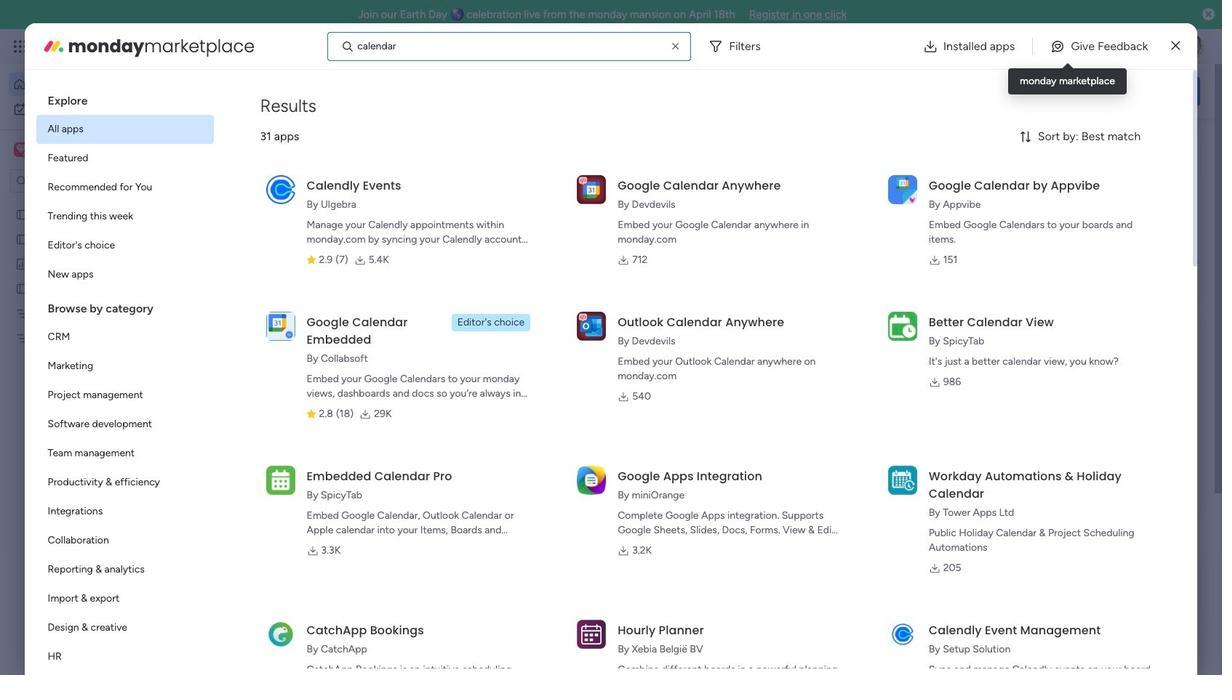 Task type: describe. For each thing, give the bounding box(es) containing it.
2 image
[[1007, 30, 1020, 46]]

terry turtle image
[[1182, 35, 1205, 58]]

notifications image
[[964, 39, 979, 54]]

0 horizontal spatial monday marketplace image
[[42, 35, 65, 58]]

workspace image
[[16, 142, 26, 158]]

1 horizontal spatial monday marketplace image
[[1060, 39, 1075, 54]]

terry turtle image
[[259, 627, 288, 656]]

workspace selection element
[[14, 141, 122, 160]]

1 heading from the top
[[36, 81, 214, 115]]

1 vertical spatial public board image
[[243, 473, 259, 489]]

Search in workspace field
[[31, 173, 122, 190]]

search everything image
[[1096, 39, 1110, 54]]

templates image image
[[995, 322, 1188, 422]]

public dashboard image
[[15, 257, 29, 271]]

help image
[[1128, 39, 1142, 54]]

see plans image
[[241, 39, 254, 55]]

add to favorites image
[[431, 473, 446, 488]]

2 heading from the top
[[36, 290, 214, 323]]

remove from favorites image
[[907, 295, 922, 310]]



Task type: vqa. For each thing, say whether or not it's contained in the screenshot.
Filter dashboard by text search field
no



Task type: locate. For each thing, give the bounding box(es) containing it.
circle o image
[[1004, 221, 1013, 232]]

check circle image
[[1004, 184, 1013, 195]]

component image
[[243, 318, 256, 331], [481, 318, 494, 331], [243, 496, 256, 509]]

dapulse x slim image
[[1172, 37, 1181, 55], [1179, 135, 1196, 152]]

public board image
[[15, 232, 29, 246], [243, 473, 259, 489]]

update feed image
[[996, 39, 1011, 54]]

option
[[9, 73, 177, 96], [9, 98, 177, 121], [36, 115, 214, 144], [36, 144, 214, 173], [36, 173, 214, 202], [0, 201, 186, 204], [36, 202, 214, 231], [36, 231, 214, 260], [36, 260, 214, 290], [36, 323, 214, 352], [36, 352, 214, 381], [36, 381, 214, 410], [36, 410, 214, 439], [36, 439, 214, 469], [36, 469, 214, 498], [36, 498, 214, 527], [36, 527, 214, 556], [36, 556, 214, 585], [36, 585, 214, 614], [36, 614, 214, 643], [36, 643, 214, 672]]

v2 bolt switch image
[[1108, 83, 1116, 99]]

1 vertical spatial dapulse x slim image
[[1179, 135, 1196, 152]]

public board image
[[15, 207, 29, 221], [15, 282, 29, 295], [481, 295, 497, 311]]

monday marketplace image right invite members 'icon'
[[1060, 39, 1075, 54]]

component image
[[719, 318, 732, 331]]

app logo image
[[266, 175, 295, 204], [577, 175, 606, 204], [888, 175, 917, 204], [266, 312, 295, 341], [577, 312, 606, 341], [888, 312, 917, 341], [266, 466, 295, 495], [577, 466, 606, 495], [888, 466, 917, 495], [266, 620, 295, 650], [577, 620, 606, 650], [888, 620, 917, 650]]

heading
[[36, 81, 214, 115], [36, 290, 214, 323]]

1 vertical spatial heading
[[36, 290, 214, 323]]

1 horizontal spatial public board image
[[243, 473, 259, 489]]

monday marketplace image
[[42, 35, 65, 58], [1060, 39, 1075, 54]]

quick search results list box
[[225, 165, 947, 536]]

0 vertical spatial public board image
[[15, 232, 29, 246]]

v2 user feedback image
[[994, 83, 1005, 100]]

workspace image
[[14, 142, 28, 158]]

list box
[[36, 81, 214, 676], [0, 199, 186, 547]]

monday marketplace image right select product "image"
[[42, 35, 65, 58]]

help center element
[[982, 629, 1201, 676]]

0 horizontal spatial public board image
[[15, 232, 29, 246]]

invite members image
[[1028, 39, 1043, 54]]

select product image
[[13, 39, 28, 54]]

0 vertical spatial dapulse x slim image
[[1172, 37, 1181, 55]]

0 vertical spatial heading
[[36, 81, 214, 115]]

getting started element
[[982, 559, 1201, 618]]



